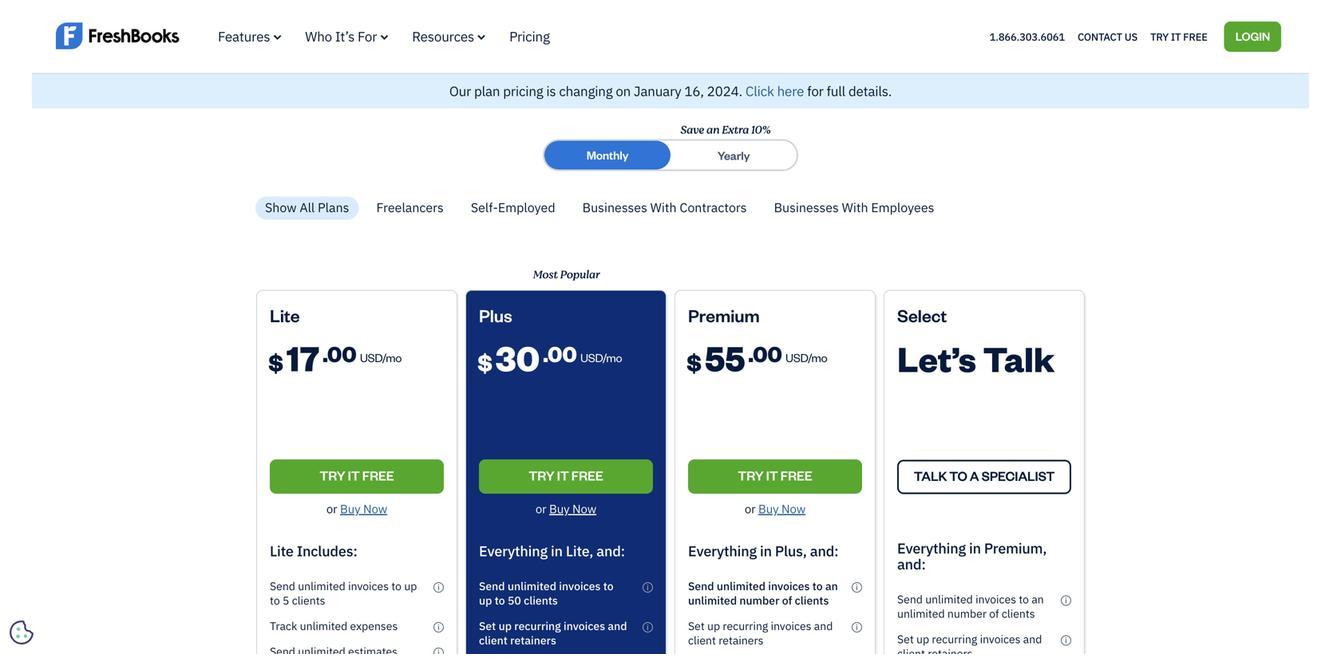 Task type: vqa. For each thing, say whether or not it's contained in the screenshot.
the left in
yes



Task type: describe. For each thing, give the bounding box(es) containing it.
usd/mo for lite
[[360, 350, 402, 365]]

2 usd/mo from the left
[[581, 350, 622, 365]]

0 horizontal spatial everything
[[479, 542, 548, 561]]

usd/mo for premium
[[786, 350, 828, 365]]

set up recurring invoices and client retainers for premium
[[688, 619, 833, 648]]

1 vertical spatial talk
[[914, 468, 947, 485]]

and: for select
[[898, 555, 926, 574]]

now for premium
[[782, 501, 806, 517]]

features link
[[218, 28, 281, 45]]

here
[[777, 82, 804, 100]]

save an extra 10%
[[680, 122, 771, 138]]

number for premium
[[740, 594, 780, 608]]

0 horizontal spatial in
[[551, 542, 563, 561]]

contact us
[[1078, 30, 1138, 43]]

or buy now for premium
[[745, 501, 806, 517]]

50
[[508, 594, 521, 608]]

contact
[[1078, 30, 1123, 43]]

0 horizontal spatial client
[[479, 633, 508, 648]]

click here link
[[746, 82, 804, 100]]

pricing
[[503, 82, 543, 100]]

us
[[1125, 30, 1138, 43]]

to left 5
[[270, 594, 280, 608]]

with for contractors
[[651, 199, 677, 216]]

for
[[358, 28, 377, 45]]

contractors
[[680, 199, 747, 216]]

who
[[305, 28, 332, 45]]

everything in premium, and:
[[898, 539, 1047, 574]]

2 it from the left
[[557, 467, 569, 484]]

our plan pricing is changing on january 16, 2024. click here for full details.
[[449, 82, 892, 100]]

plan
[[474, 82, 500, 100]]

contact us link
[[1078, 26, 1138, 47]]

set for select
[[898, 632, 914, 647]]

0 horizontal spatial and:
[[597, 542, 625, 561]]

track unlimited expenses
[[270, 619, 398, 634]]

2024.
[[707, 82, 743, 100]]

buy for premium
[[759, 501, 779, 517]]

try for try it free link corresponding to lite
[[320, 467, 345, 484]]

cookie preferences image
[[10, 621, 34, 645]]

lite,
[[566, 542, 594, 561]]

client for premium
[[688, 633, 716, 648]]

free for try it free link
[[1184, 30, 1208, 43]]

who it's for link
[[305, 28, 388, 45]]

5
[[283, 594, 289, 608]]

up for everything in plus, and:
[[708, 619, 720, 634]]

changing
[[559, 82, 613, 100]]

try it free for premium
[[738, 467, 813, 484]]

it for lite
[[348, 467, 360, 484]]

try for 2nd try it free link
[[529, 467, 555, 484]]

is
[[546, 82, 556, 100]]

let's
[[898, 336, 977, 381]]

for
[[807, 82, 824, 100]]

track
[[270, 619, 297, 634]]

a
[[970, 468, 979, 485]]

everything in lite, and:
[[479, 542, 625, 561]]

2 .00 from the left
[[543, 340, 577, 368]]

to left 50 on the bottom left of page
[[495, 594, 505, 608]]

0 horizontal spatial set up recurring invoices and client retainers
[[479, 619, 627, 648]]

1.866.303.6061 link
[[990, 30, 1065, 43]]

premium,
[[984, 539, 1047, 558]]

2 .00 usd/mo from the left
[[543, 340, 622, 368]]

buy now link for lite
[[340, 501, 387, 517]]

self-
[[471, 199, 498, 216]]

send unlimited invoices to up to 5 clients
[[270, 579, 417, 608]]

.00 for lite
[[323, 340, 357, 368]]

up for everything in premium, and:
[[917, 632, 930, 647]]

try it free link
[[1151, 26, 1208, 47]]

try it free
[[1151, 30, 1208, 43]]

.00 usd/mo for lite
[[323, 340, 402, 368]]

try it free link for premium
[[688, 460, 862, 494]]

employed
[[498, 199, 555, 216]]

plus
[[479, 304, 512, 327]]

0 horizontal spatial set
[[479, 619, 496, 634]]

2 or from the left
[[536, 501, 547, 517]]

to down 'premium,'
[[1019, 592, 1029, 607]]

1.866.303.6061
[[990, 30, 1065, 43]]

it for premium
[[766, 467, 778, 484]]

features
[[218, 28, 270, 45]]

invoices inside "send unlimited invoices to up to 50 clients"
[[559, 579, 601, 594]]

businesses for businesses with contractors
[[583, 199, 648, 216]]

$ for lite
[[268, 347, 283, 377]]

2 now from the left
[[573, 501, 597, 517]]

set up recurring invoices and client retainers for select
[[898, 632, 1042, 655]]

show
[[265, 199, 297, 216]]

and for premium
[[814, 619, 833, 634]]

0 horizontal spatial recurring
[[514, 619, 561, 634]]

with for employees
[[842, 199, 868, 216]]

to up expenses
[[392, 579, 402, 594]]

.00 usd/mo for premium
[[748, 340, 828, 368]]

who it's for
[[305, 28, 377, 45]]

2 buy from the left
[[549, 501, 570, 517]]

and: for premium
[[810, 542, 839, 561]]

self-employed
[[471, 199, 555, 216]]

recurring for premium
[[723, 619, 768, 634]]

cookie consent banner dialog
[[12, 458, 252, 643]]

january
[[634, 82, 682, 100]]

lite includes:
[[270, 542, 358, 561]]

it
[[1171, 30, 1181, 43]]

buy for lite
[[340, 501, 361, 517]]

our
[[449, 82, 471, 100]]

freelancers
[[376, 199, 444, 216]]

full
[[827, 82, 846, 100]]

expenses
[[350, 619, 398, 634]]



Task type: locate. For each thing, give the bounding box(es) containing it.
3 or from the left
[[745, 501, 756, 517]]

0 horizontal spatial it
[[348, 467, 360, 484]]

select
[[898, 304, 947, 327]]

clients down 'premium,'
[[1002, 607, 1035, 622]]

send unlimited invoices to an unlimited number of clients down everything in plus, and:
[[688, 579, 838, 608]]

send unlimited invoices to an unlimited number of clients for premium
[[688, 579, 838, 608]]

3 .00 from the left
[[748, 340, 782, 368]]

or buy now
[[326, 501, 387, 517], [536, 501, 597, 517], [745, 501, 806, 517]]

unlimited inside "send unlimited invoices to up to 50 clients"
[[508, 579, 557, 594]]

1 horizontal spatial .00 usd/mo
[[543, 340, 622, 368]]

try it free
[[320, 467, 394, 484], [529, 467, 603, 484], [738, 467, 813, 484]]

and:
[[597, 542, 625, 561], [810, 542, 839, 561], [898, 555, 926, 574]]

send inside "send unlimited invoices to up to 50 clients"
[[479, 579, 505, 594]]

1 horizontal spatial of
[[990, 607, 999, 622]]

in for select
[[969, 539, 981, 558]]

2 horizontal spatial $
[[687, 347, 702, 377]]

2 horizontal spatial buy
[[759, 501, 779, 517]]

1 horizontal spatial .00
[[543, 340, 577, 368]]

2 lite from the top
[[270, 542, 294, 561]]

of down everything in premium, and:
[[990, 607, 999, 622]]

now
[[363, 501, 387, 517], [573, 501, 597, 517], [782, 501, 806, 517]]

1 $ from the left
[[268, 347, 283, 377]]

specialist
[[982, 468, 1055, 485]]

0 horizontal spatial an
[[706, 122, 719, 138]]

send for premium
[[688, 579, 714, 594]]

1 usd/mo from the left
[[360, 350, 402, 365]]

up inside send unlimited invoices to up to 5 clients
[[404, 579, 417, 594]]

try for try it free link
[[1151, 30, 1169, 43]]

clients inside "send unlimited invoices to up to 50 clients"
[[524, 594, 558, 608]]

of for premium
[[782, 594, 792, 608]]

0 vertical spatial talk
[[983, 336, 1055, 381]]

try up the everything in lite, and:
[[529, 467, 555, 484]]

client for select
[[898, 647, 925, 655]]

0 horizontal spatial .00
[[323, 340, 357, 368]]

2 horizontal spatial retainers
[[928, 647, 973, 655]]

invoices
[[348, 579, 389, 594], [559, 579, 601, 594], [768, 579, 810, 594], [976, 592, 1017, 607], [564, 619, 605, 634], [771, 619, 812, 634], [980, 632, 1021, 647]]

everything for premium
[[688, 542, 757, 561]]

0 horizontal spatial and
[[608, 619, 627, 634]]

1 it from the left
[[348, 467, 360, 484]]

0 horizontal spatial talk
[[914, 468, 947, 485]]

10%
[[751, 122, 771, 138]]

extra
[[722, 122, 749, 138]]

1 horizontal spatial set up recurring invoices and client retainers
[[688, 619, 833, 648]]

1 now from the left
[[363, 501, 387, 517]]

usd/mo
[[360, 350, 402, 365], [581, 350, 622, 365], [786, 350, 828, 365]]

0 horizontal spatial .00 usd/mo
[[323, 340, 402, 368]]

unlimited inside send unlimited invoices to up to 5 clients
[[298, 579, 346, 594]]

plans
[[318, 199, 349, 216]]

set up recurring invoices and client retainers
[[479, 619, 627, 648], [688, 619, 833, 648], [898, 632, 1042, 655]]

details.
[[849, 82, 892, 100]]

try up includes:
[[320, 467, 345, 484]]

or buy now for lite
[[326, 501, 387, 517]]

2 horizontal spatial and
[[1024, 632, 1042, 647]]

businesses for businesses with employees
[[774, 199, 839, 216]]

resources link
[[412, 28, 486, 45]]

1 buy from the left
[[340, 501, 361, 517]]

in
[[969, 539, 981, 558], [551, 542, 563, 561], [760, 542, 772, 561]]

2 or buy now from the left
[[536, 501, 597, 517]]

everything inside everything in premium, and:
[[898, 539, 966, 558]]

or buy now up lite,
[[536, 501, 597, 517]]

2 $ from the left
[[478, 347, 493, 377]]

and
[[608, 619, 627, 634], [814, 619, 833, 634], [1024, 632, 1042, 647]]

buy up includes:
[[340, 501, 361, 517]]

1 .00 usd/mo from the left
[[323, 340, 402, 368]]

.00 usd/mo
[[323, 340, 402, 368], [543, 340, 622, 368], [748, 340, 828, 368]]

1 horizontal spatial try it free
[[529, 467, 603, 484]]

click
[[746, 82, 774, 100]]

recurring for select
[[932, 632, 978, 647]]

2 horizontal spatial .00
[[748, 340, 782, 368]]

buy up everything in plus, and:
[[759, 501, 779, 517]]

1 horizontal spatial or
[[536, 501, 547, 517]]

0 horizontal spatial with
[[651, 199, 677, 216]]

clients
[[292, 594, 325, 608], [524, 594, 558, 608], [795, 594, 829, 608], [1002, 607, 1035, 622]]

retainers for select
[[928, 647, 973, 655]]

an for select
[[1032, 592, 1044, 607]]

set for premium
[[688, 619, 705, 634]]

save
[[680, 122, 704, 138]]

an right save
[[706, 122, 719, 138]]

2 horizontal spatial usd/mo
[[786, 350, 828, 365]]

send
[[270, 579, 295, 594], [479, 579, 505, 594], [688, 579, 714, 594], [898, 592, 923, 607]]

send unlimited invoices to an unlimited number of clients
[[688, 579, 838, 608], [898, 592, 1044, 622]]

1 try it free from the left
[[320, 467, 394, 484]]

1 horizontal spatial client
[[688, 633, 716, 648]]

1 horizontal spatial an
[[826, 579, 838, 594]]

an for premium
[[826, 579, 838, 594]]

1 horizontal spatial it
[[557, 467, 569, 484]]

2 horizontal spatial now
[[782, 501, 806, 517]]

3 .00 usd/mo from the left
[[748, 340, 828, 368]]

free for try it free link corresponding to lite
[[362, 467, 394, 484]]

0 vertical spatial lite
[[270, 304, 300, 327]]

freshbooks logo image
[[56, 21, 180, 51]]

an
[[706, 122, 719, 138], [826, 579, 838, 594], [1032, 592, 1044, 607]]

0 horizontal spatial try it free link
[[270, 460, 444, 494]]

number down everything in premium, and:
[[948, 607, 987, 622]]

show all plans
[[265, 199, 349, 216]]

lite for lite
[[270, 304, 300, 327]]

1 horizontal spatial with
[[842, 199, 868, 216]]

send down everything in premium, and:
[[898, 592, 923, 607]]

set
[[479, 619, 496, 634], [688, 619, 705, 634], [898, 632, 914, 647]]

of
[[782, 594, 792, 608], [990, 607, 999, 622]]

free for try it free link for premium
[[781, 467, 813, 484]]

i
[[438, 583, 440, 593], [647, 583, 649, 593], [856, 583, 858, 593], [1065, 596, 1067, 606], [438, 623, 440, 633], [647, 623, 649, 633], [856, 623, 858, 633], [1065, 636, 1067, 646]]

send for select
[[898, 592, 923, 607]]

2 horizontal spatial and:
[[898, 555, 926, 574]]

with left contractors
[[651, 199, 677, 216]]

login
[[1236, 28, 1270, 43]]

or up the everything in lite, and:
[[536, 501, 547, 517]]

0 horizontal spatial businesses
[[583, 199, 648, 216]]

up inside "send unlimited invoices to up to 50 clients"
[[479, 594, 492, 608]]

2 horizontal spatial it
[[766, 467, 778, 484]]

0 horizontal spatial usd/mo
[[360, 350, 402, 365]]

in left 'premium,'
[[969, 539, 981, 558]]

2 horizontal spatial try it free
[[738, 467, 813, 484]]

talk
[[983, 336, 1055, 381], [914, 468, 947, 485]]

1 horizontal spatial everything
[[688, 542, 757, 561]]

2 horizontal spatial recurring
[[932, 632, 978, 647]]

free for 2nd try it free link
[[572, 467, 603, 484]]

an down 'premium,'
[[1032, 592, 1044, 607]]

in left plus,
[[760, 542, 772, 561]]

try it free link
[[270, 460, 444, 494], [479, 460, 653, 494], [688, 460, 862, 494]]

2 buy now link from the left
[[549, 501, 597, 517]]

1 horizontal spatial recurring
[[723, 619, 768, 634]]

premium
[[688, 304, 760, 327]]

3 try it free from the left
[[738, 467, 813, 484]]

1 horizontal spatial buy
[[549, 501, 570, 517]]

pricing
[[510, 28, 550, 45]]

retainers
[[510, 633, 557, 648], [719, 633, 764, 648], [928, 647, 973, 655]]

1 horizontal spatial retainers
[[719, 633, 764, 648]]

0 horizontal spatial $
[[268, 347, 283, 377]]

on
[[616, 82, 631, 100]]

try up everything in plus, and:
[[738, 467, 764, 484]]

3 or buy now from the left
[[745, 501, 806, 517]]

1 vertical spatial lite
[[270, 542, 294, 561]]

retainers for premium
[[719, 633, 764, 648]]

1 horizontal spatial now
[[573, 501, 597, 517]]

try left it
[[1151, 30, 1169, 43]]

1 or from the left
[[326, 501, 337, 517]]

0 horizontal spatial of
[[782, 594, 792, 608]]

try for try it free link for premium
[[738, 467, 764, 484]]

everything in plus, and:
[[688, 542, 839, 561]]

2 horizontal spatial everything
[[898, 539, 966, 558]]

buy up the everything in lite, and:
[[549, 501, 570, 517]]

up for everything in lite, and:
[[499, 619, 512, 634]]

0 horizontal spatial or
[[326, 501, 337, 517]]

1 or buy now from the left
[[326, 501, 387, 517]]

2 horizontal spatial .00 usd/mo
[[748, 340, 828, 368]]

in left lite,
[[551, 542, 563, 561]]

1 horizontal spatial $
[[478, 347, 493, 377]]

.00 for premium
[[748, 340, 782, 368]]

0 horizontal spatial number
[[740, 594, 780, 608]]

and: inside everything in premium, and:
[[898, 555, 926, 574]]

try inside try it free link
[[1151, 30, 1169, 43]]

0 horizontal spatial buy now link
[[340, 501, 387, 517]]

2 horizontal spatial or
[[745, 501, 756, 517]]

2 horizontal spatial try it free link
[[688, 460, 862, 494]]

businesses
[[583, 199, 648, 216], [774, 199, 839, 216]]

2 with from the left
[[842, 199, 868, 216]]

of for select
[[990, 607, 999, 622]]

3 buy from the left
[[759, 501, 779, 517]]

send unlimited invoices to an unlimited number of clients down everything in premium, and:
[[898, 592, 1044, 622]]

2 horizontal spatial an
[[1032, 592, 1044, 607]]

resources
[[412, 28, 474, 45]]

try it free link for lite
[[270, 460, 444, 494]]

3 now from the left
[[782, 501, 806, 517]]

2 try it free from the left
[[529, 467, 603, 484]]

send unlimited invoices to up to 50 clients
[[479, 579, 614, 608]]

to
[[950, 468, 968, 485], [392, 579, 402, 594], [603, 579, 614, 594], [813, 579, 823, 594], [1019, 592, 1029, 607], [270, 594, 280, 608], [495, 594, 505, 608]]

2 horizontal spatial set up recurring invoices and client retainers
[[898, 632, 1042, 655]]

buy now link for premium
[[759, 501, 806, 517]]

0 horizontal spatial or buy now
[[326, 501, 387, 517]]

recurring
[[514, 619, 561, 634], [723, 619, 768, 634], [932, 632, 978, 647]]

0 horizontal spatial buy
[[340, 501, 361, 517]]

$
[[268, 347, 283, 377], [478, 347, 493, 377], [687, 347, 702, 377]]

1 try it free link from the left
[[270, 460, 444, 494]]

to down the everything in lite, and:
[[603, 579, 614, 594]]

0 horizontal spatial retainers
[[510, 633, 557, 648]]

buy
[[340, 501, 361, 517], [549, 501, 570, 517], [759, 501, 779, 517]]

invoices inside send unlimited invoices to up to 5 clients
[[348, 579, 389, 594]]

includes:
[[297, 542, 358, 561]]

all
[[300, 199, 315, 216]]

businesses with contractors
[[583, 199, 747, 216]]

clients right 5
[[292, 594, 325, 608]]

free
[[1184, 30, 1208, 43], [362, 467, 394, 484], [572, 467, 603, 484], [781, 467, 813, 484]]

1 horizontal spatial set
[[688, 619, 705, 634]]

1 horizontal spatial buy now link
[[549, 501, 597, 517]]

1 businesses from the left
[[583, 199, 648, 216]]

buy now link
[[340, 501, 387, 517], [549, 501, 597, 517], [759, 501, 806, 517]]

now for lite
[[363, 501, 387, 517]]

1 .00 from the left
[[323, 340, 357, 368]]

0 horizontal spatial try it free
[[320, 467, 394, 484]]

1 horizontal spatial talk
[[983, 336, 1055, 381]]

it's
[[335, 28, 355, 45]]

16,
[[685, 82, 704, 100]]

send up track
[[270, 579, 295, 594]]

3 $ from the left
[[687, 347, 702, 377]]

2 horizontal spatial set
[[898, 632, 914, 647]]

2 horizontal spatial or buy now
[[745, 501, 806, 517]]

in inside everything in premium, and:
[[969, 539, 981, 558]]

and for select
[[1024, 632, 1042, 647]]

3 it from the left
[[766, 467, 778, 484]]

1 horizontal spatial number
[[948, 607, 987, 622]]

or
[[326, 501, 337, 517], [536, 501, 547, 517], [745, 501, 756, 517]]

with
[[651, 199, 677, 216], [842, 199, 868, 216]]

clients down plus,
[[795, 594, 829, 608]]

clients right 50 on the bottom left of page
[[524, 594, 558, 608]]

or up everything in plus, and:
[[745, 501, 756, 517]]

3 buy now link from the left
[[759, 501, 806, 517]]

try
[[1151, 30, 1169, 43], [320, 467, 345, 484], [529, 467, 555, 484], [738, 467, 764, 484]]

1 horizontal spatial or buy now
[[536, 501, 597, 517]]

to down everything in plus, and:
[[813, 579, 823, 594]]

to left a
[[950, 468, 968, 485]]

try it free for lite
[[320, 467, 394, 484]]

2 businesses from the left
[[774, 199, 839, 216]]

login link
[[1225, 21, 1282, 52]]

unlimited
[[298, 579, 346, 594], [508, 579, 557, 594], [717, 579, 766, 594], [926, 592, 973, 607], [688, 594, 737, 608], [898, 607, 945, 622], [300, 619, 348, 634]]

number for select
[[948, 607, 987, 622]]

1 horizontal spatial and
[[814, 619, 833, 634]]

1 horizontal spatial in
[[760, 542, 772, 561]]

in for premium
[[760, 542, 772, 561]]

buy now link up includes:
[[340, 501, 387, 517]]

buy now link up lite,
[[549, 501, 597, 517]]

clients inside send unlimited invoices to up to 5 clients
[[292, 594, 325, 608]]

1 horizontal spatial and:
[[810, 542, 839, 561]]

everything for select
[[898, 539, 966, 558]]

talk to a specialist
[[914, 468, 1055, 485]]

1 lite from the top
[[270, 304, 300, 327]]

1 horizontal spatial send unlimited invoices to an unlimited number of clients
[[898, 592, 1044, 622]]

or up includes:
[[326, 501, 337, 517]]

send for lite
[[270, 579, 295, 594]]

an down everything in plus, and:
[[826, 579, 838, 594]]

2 horizontal spatial in
[[969, 539, 981, 558]]

or for premium
[[745, 501, 756, 517]]

0 horizontal spatial now
[[363, 501, 387, 517]]

or for lite
[[326, 501, 337, 517]]

everything
[[898, 539, 966, 558], [479, 542, 548, 561], [688, 542, 757, 561]]

1 horizontal spatial try it free link
[[479, 460, 653, 494]]

2 try it free link from the left
[[479, 460, 653, 494]]

pricing link
[[510, 28, 550, 45]]

let's talk
[[898, 336, 1055, 381]]

1 with from the left
[[651, 199, 677, 216]]

send unlimited invoices to an unlimited number of clients for select
[[898, 592, 1044, 622]]

talk to a specialist link
[[898, 460, 1072, 495]]

it
[[348, 467, 360, 484], [557, 467, 569, 484], [766, 467, 778, 484]]

1 horizontal spatial businesses
[[774, 199, 839, 216]]

send inside send unlimited invoices to up to 5 clients
[[270, 579, 295, 594]]

$ for premium
[[687, 347, 702, 377]]

buy now link up plus,
[[759, 501, 806, 517]]

lite for lite includes:
[[270, 542, 294, 561]]

plus,
[[775, 542, 807, 561]]

businesses with employees
[[774, 199, 935, 216]]

or buy now up includes:
[[326, 501, 387, 517]]

1 buy now link from the left
[[340, 501, 387, 517]]

number down everything in plus, and:
[[740, 594, 780, 608]]

employees
[[871, 199, 935, 216]]

send left 50 on the bottom left of page
[[479, 579, 505, 594]]

lite
[[270, 304, 300, 327], [270, 542, 294, 561]]

to inside talk to a specialist link
[[950, 468, 968, 485]]

1 horizontal spatial usd/mo
[[581, 350, 622, 365]]

3 usd/mo from the left
[[786, 350, 828, 365]]

send down everything in plus, and:
[[688, 579, 714, 594]]

2 horizontal spatial client
[[898, 647, 925, 655]]

0 horizontal spatial send unlimited invoices to an unlimited number of clients
[[688, 579, 838, 608]]

2 horizontal spatial buy now link
[[759, 501, 806, 517]]

3 try it free link from the left
[[688, 460, 862, 494]]

up
[[404, 579, 417, 594], [479, 594, 492, 608], [499, 619, 512, 634], [708, 619, 720, 634], [917, 632, 930, 647]]

of down plus,
[[782, 594, 792, 608]]

with left employees
[[842, 199, 868, 216]]

or buy now up everything in plus, and:
[[745, 501, 806, 517]]



